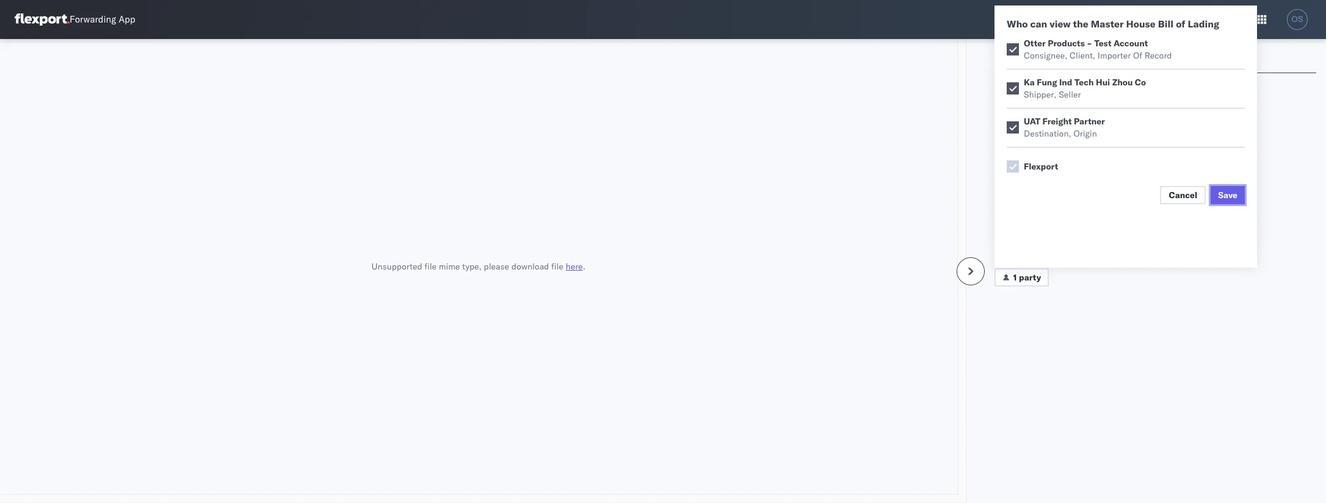 Task type: vqa. For each thing, say whether or not it's contained in the screenshot.
left Lading
yes



Task type: locate. For each thing, give the bounding box(es) containing it.
of
[[1176, 18, 1186, 30], [1066, 133, 1074, 144]]

at left 3:23
[[1050, 201, 1058, 212]]

1 party button
[[995, 269, 1049, 287]]

uploaded inside uploaded by quinn dubin
[[995, 155, 1034, 166]]

fmsxml
[[995, 96, 1030, 107]]

file left 'here'
[[551, 261, 564, 272]]

ka
[[1024, 77, 1035, 88]]

unsupported file mime type, please download file here .
[[372, 261, 586, 272]]

21,
[[1011, 201, 1025, 212]]

uploaded up the 'quinn'
[[995, 155, 1034, 166]]

test
[[1095, 38, 1112, 49]]

please
[[484, 261, 509, 272]]

lading
[[1188, 18, 1220, 30], [1076, 133, 1102, 144]]

master
[[1091, 18, 1124, 30], [995, 133, 1022, 144]]

file left mime
[[425, 261, 437, 272]]

1 vertical spatial master
[[995, 133, 1022, 144]]

unsupported
[[372, 261, 422, 272]]

of
[[1133, 50, 1143, 61]]

client,
[[1070, 50, 1096, 61]]

1 horizontal spatial bill
[[1158, 18, 1174, 30]]

otter products - test account consignee, client, importer of record
[[1024, 38, 1172, 61]]

0 horizontal spatial at
[[1036, 189, 1044, 200]]

1 uploaded from the top
[[995, 155, 1034, 166]]

bill up record
[[1158, 18, 1174, 30]]

1 vertical spatial uploaded
[[995, 189, 1034, 200]]

1 vertical spatial document
[[995, 120, 1037, 131]]

0 horizontal spatial file
[[425, 261, 437, 272]]

uat freight partner destination, origin
[[1024, 116, 1105, 139]]

save
[[1219, 190, 1238, 201]]

cancel
[[1169, 190, 1198, 201]]

2 document from the top
[[995, 120, 1037, 131]]

document inside document type master house bill of lading
[[995, 120, 1037, 131]]

1 vertical spatial house
[[1024, 133, 1049, 144]]

2 vertical spatial document
[[995, 257, 1037, 268]]

flexport
[[1024, 161, 1059, 172]]

type,
[[462, 261, 482, 272]]

house inside document type master house bill of lading
[[1024, 133, 1049, 144]]

uploaded at feb 21, 2023 at 3:23 pm cst
[[995, 189, 1112, 212]]

party
[[1019, 272, 1041, 283]]

0 vertical spatial master
[[1091, 18, 1124, 30]]

type
[[1039, 120, 1058, 131]]

1 vertical spatial of
[[1066, 133, 1074, 144]]

1 vertical spatial lading
[[1076, 133, 1102, 144]]

0 vertical spatial document
[[995, 84, 1037, 95]]

at up 2023
[[1036, 189, 1044, 200]]

bill down the type on the top of page
[[1051, 133, 1064, 144]]

house up account
[[1127, 18, 1156, 30]]

file
[[425, 261, 437, 272], [551, 261, 564, 272]]

fmsxml (1).txt
[[995, 96, 1061, 107]]

bill
[[1158, 18, 1174, 30], [1051, 133, 1064, 144]]

1 horizontal spatial of
[[1176, 18, 1186, 30]]

about
[[999, 54, 1025, 65]]

3 document from the top
[[995, 257, 1037, 268]]

hui
[[1096, 77, 1110, 88]]

1 document from the top
[[995, 84, 1037, 95]]

0 horizontal spatial lading
[[1076, 133, 1102, 144]]

ind
[[1060, 77, 1073, 88]]

master up test
[[1091, 18, 1124, 30]]

bill inside document type master house bill of lading
[[1051, 133, 1064, 144]]

here
[[566, 261, 583, 272]]

products
[[1048, 38, 1085, 49]]

0 horizontal spatial of
[[1066, 133, 1074, 144]]

1 horizontal spatial house
[[1127, 18, 1156, 30]]

uploaded
[[995, 155, 1034, 166], [995, 189, 1034, 200]]

feb
[[995, 201, 1009, 212]]

0 vertical spatial of
[[1176, 18, 1186, 30]]

0 vertical spatial bill
[[1158, 18, 1174, 30]]

0 horizontal spatial bill
[[1051, 133, 1064, 144]]

master up uploaded by quinn dubin
[[995, 133, 1022, 144]]

house down uat
[[1024, 133, 1049, 144]]

dubin
[[1020, 167, 1043, 178]]

origin
[[1074, 128, 1097, 139]]

0 horizontal spatial master
[[995, 133, 1022, 144]]

2 file from the left
[[551, 261, 564, 272]]

uploaded up 21,
[[995, 189, 1034, 200]]

cancel button
[[1161, 186, 1206, 205]]

uat
[[1024, 116, 1041, 127]]

document up 1
[[995, 257, 1037, 268]]

account
[[1114, 38, 1148, 49]]

1 horizontal spatial at
[[1050, 201, 1058, 212]]

None checkbox
[[1007, 43, 1019, 56], [1007, 122, 1019, 134], [1007, 43, 1019, 56], [1007, 122, 1019, 134]]

house
[[1127, 18, 1156, 30], [1024, 133, 1049, 144]]

view
[[1050, 18, 1071, 30]]

tech
[[1075, 77, 1094, 88]]

document for document visibility
[[995, 257, 1037, 268]]

document
[[995, 84, 1037, 95], [995, 120, 1037, 131], [995, 257, 1037, 268]]

cst
[[1096, 201, 1112, 212]]

1 vertical spatial at
[[1050, 201, 1058, 212]]

destination,
[[1024, 128, 1072, 139]]

consignee,
[[1024, 50, 1068, 61]]

flexport. image
[[15, 13, 70, 26]]

document for document name
[[995, 84, 1037, 95]]

1 vertical spatial bill
[[1051, 133, 1064, 144]]

document visibility
[[995, 257, 1075, 268]]

0 vertical spatial at
[[1036, 189, 1044, 200]]

uploaded by quinn dubin
[[995, 155, 1046, 178]]

who
[[1007, 18, 1028, 30]]

1 horizontal spatial file
[[551, 261, 564, 272]]

the
[[1073, 18, 1089, 30]]

2 uploaded from the top
[[995, 189, 1034, 200]]

0 horizontal spatial house
[[1024, 133, 1049, 144]]

master inside document type master house bill of lading
[[995, 133, 1022, 144]]

at
[[1036, 189, 1044, 200], [1050, 201, 1058, 212]]

None checkbox
[[1007, 82, 1019, 95], [1007, 161, 1019, 173], [1007, 82, 1019, 95], [1007, 161, 1019, 173]]

uploaded inside uploaded at feb 21, 2023 at 3:23 pm cst
[[995, 189, 1034, 200]]

otter
[[1024, 38, 1046, 49]]

0 vertical spatial house
[[1127, 18, 1156, 30]]

document up fmsxml
[[995, 84, 1037, 95]]

partner
[[1074, 116, 1105, 127]]

document down fmsxml
[[995, 120, 1037, 131]]

0 vertical spatial uploaded
[[995, 155, 1034, 166]]

1 horizontal spatial lading
[[1188, 18, 1220, 30]]



Task type: describe. For each thing, give the bounding box(es) containing it.
here link
[[566, 261, 583, 273]]

uploaded for feb
[[995, 189, 1034, 200]]

zhou
[[1113, 77, 1133, 88]]

3:23
[[1060, 201, 1079, 212]]

(1).txt
[[1032, 96, 1061, 107]]

freight
[[1043, 116, 1072, 127]]

ka fung ind tech hui zhou co shipper, seller
[[1024, 77, 1146, 100]]

.
[[583, 261, 586, 272]]

visibility
[[1039, 257, 1075, 268]]

forwarding app link
[[15, 13, 135, 26]]

1
[[1014, 272, 1017, 283]]

importer
[[1098, 50, 1131, 61]]

of inside document type master house bill of lading
[[1066, 133, 1074, 144]]

1 horizontal spatial master
[[1091, 18, 1124, 30]]

about button
[[995, 49, 1029, 73]]

lading inside document type master house bill of lading
[[1076, 133, 1102, 144]]

2023
[[1027, 201, 1048, 212]]

Search Shipments (/) text field
[[1093, 10, 1211, 29]]

seller
[[1059, 89, 1081, 100]]

who can view the master house bill of lading
[[1007, 18, 1220, 30]]

document type master house bill of lading
[[995, 120, 1102, 144]]

name
[[1039, 84, 1063, 95]]

record
[[1145, 50, 1172, 61]]

document name
[[995, 84, 1063, 95]]

document for document type master house bill of lading
[[995, 120, 1037, 131]]

mime
[[439, 261, 460, 272]]

os
[[1292, 15, 1304, 24]]

by
[[1036, 155, 1046, 166]]

1 party
[[1014, 272, 1041, 283]]

co
[[1135, 77, 1146, 88]]

download
[[512, 261, 549, 272]]

fung
[[1037, 77, 1057, 88]]

forwarding
[[70, 14, 116, 25]]

(optional)
[[1029, 223, 1073, 234]]

shipper,
[[1024, 89, 1057, 100]]

caption (optional) n/a
[[995, 223, 1073, 246]]

pm
[[1081, 201, 1094, 212]]

uploaded for quinn
[[995, 155, 1034, 166]]

os button
[[1284, 5, 1312, 34]]

n/a
[[995, 235, 1009, 246]]

-
[[1087, 38, 1093, 49]]

forwarding app
[[70, 14, 135, 25]]

save button
[[1211, 186, 1245, 205]]

can
[[1031, 18, 1048, 30]]

caption
[[995, 223, 1027, 234]]

0 vertical spatial lading
[[1188, 18, 1220, 30]]

quinn
[[995, 167, 1018, 178]]

1 file from the left
[[425, 261, 437, 272]]

app
[[119, 14, 135, 25]]



